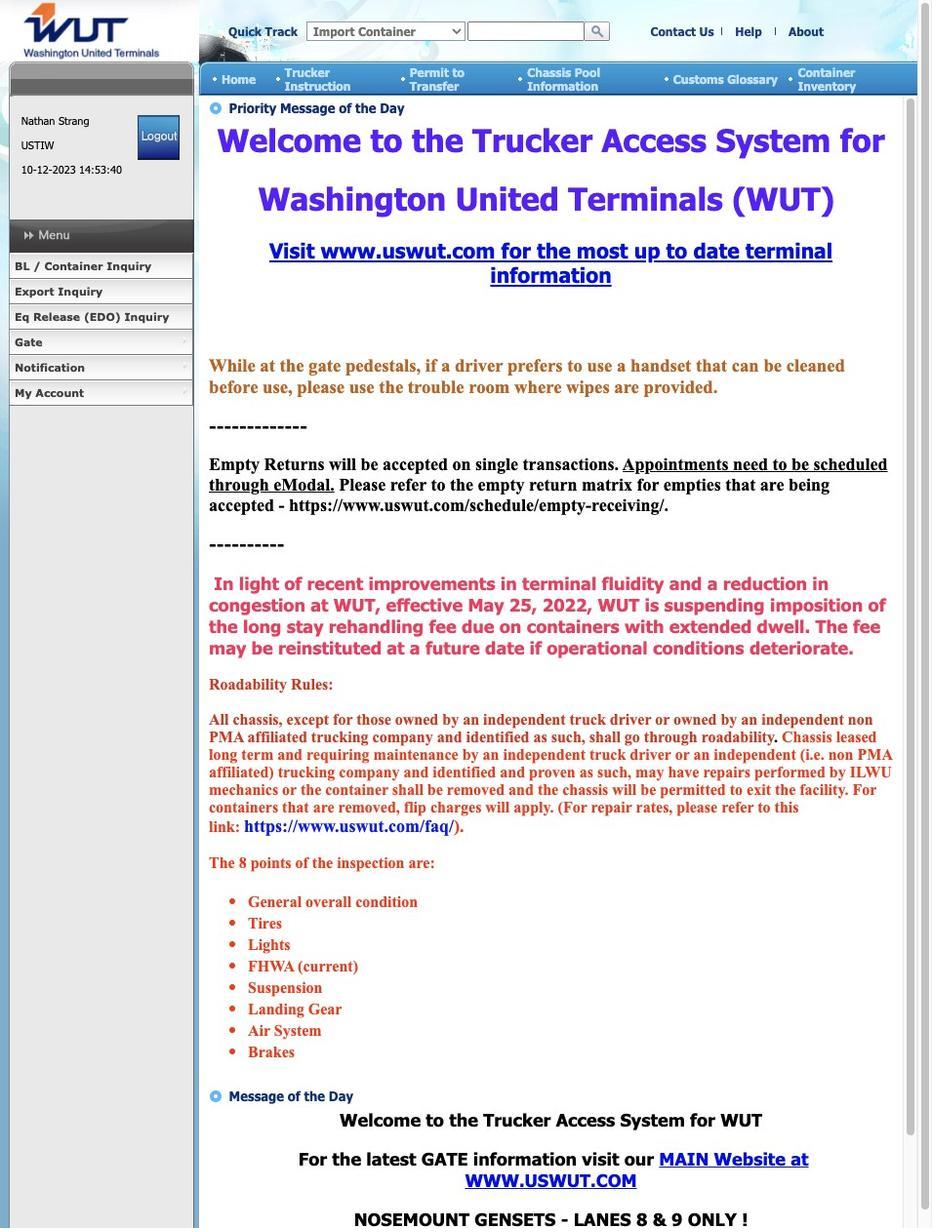 Task type: describe. For each thing, give the bounding box(es) containing it.
glossary
[[727, 72, 778, 85]]

nathan strang
[[21, 114, 89, 127]]

track
[[265, 24, 298, 38]]

customs glossary
[[673, 72, 778, 85]]

export
[[15, 285, 54, 298]]

container inside container inventory
[[798, 65, 855, 79]]

instruction
[[285, 79, 351, 92]]

contact us link
[[650, 24, 714, 38]]

transfer
[[410, 79, 459, 92]]

us
[[699, 24, 714, 38]]

quick track
[[228, 24, 298, 38]]

12-
[[37, 163, 52, 176]]

strang
[[58, 114, 89, 127]]

gate
[[15, 336, 43, 348]]

home
[[222, 72, 256, 85]]

container inventory
[[798, 65, 856, 92]]

14:53:40
[[79, 163, 122, 176]]

customs
[[673, 72, 724, 85]]

inquiry for container
[[107, 260, 151, 272]]

export inquiry link
[[9, 279, 193, 305]]

nathan
[[21, 114, 55, 127]]

inventory
[[798, 79, 856, 92]]

contact
[[650, 24, 696, 38]]

notification
[[15, 361, 85, 374]]

permit
[[410, 65, 449, 79]]

gate link
[[9, 330, 193, 355]]

information
[[527, 79, 599, 92]]

10-
[[21, 163, 37, 176]]

1 vertical spatial container
[[44, 260, 103, 272]]

contact us
[[650, 24, 714, 38]]

export inquiry
[[15, 285, 103, 298]]

help
[[735, 24, 762, 38]]

2023
[[52, 163, 76, 176]]

notification link
[[9, 355, 193, 381]]

ustiw
[[21, 139, 54, 151]]

my
[[15, 387, 32, 399]]

quick
[[228, 24, 262, 38]]



Task type: vqa. For each thing, say whether or not it's contained in the screenshot.
"17:14:49"
no



Task type: locate. For each thing, give the bounding box(es) containing it.
help link
[[735, 24, 762, 38]]

about
[[789, 24, 824, 38]]

my account
[[15, 387, 84, 399]]

permit to transfer
[[410, 65, 464, 92]]

None text field
[[468, 21, 585, 41]]

pool
[[575, 65, 600, 79]]

trucker
[[285, 65, 330, 79]]

0 vertical spatial container
[[798, 65, 855, 79]]

/
[[33, 260, 41, 272]]

my account link
[[9, 381, 193, 406]]

to
[[452, 65, 464, 79]]

1 vertical spatial inquiry
[[58, 285, 103, 298]]

eq release (edo) inquiry
[[15, 310, 169, 323]]

inquiry right (edo)
[[125, 310, 169, 323]]

about link
[[789, 24, 824, 38]]

0 horizontal spatial container
[[44, 260, 103, 272]]

0 vertical spatial inquiry
[[107, 260, 151, 272]]

container down about
[[798, 65, 855, 79]]

inquiry
[[107, 260, 151, 272], [58, 285, 103, 298], [125, 310, 169, 323]]

(edo)
[[84, 310, 121, 323]]

container
[[798, 65, 855, 79], [44, 260, 103, 272]]

10-12-2023 14:53:40
[[21, 163, 122, 176]]

inquiry down bl / container inquiry
[[58, 285, 103, 298]]

2 vertical spatial inquiry
[[125, 310, 169, 323]]

account
[[35, 387, 84, 399]]

trucker instruction
[[285, 65, 351, 92]]

login image
[[138, 115, 180, 160]]

container up export inquiry on the top left
[[44, 260, 103, 272]]

inquiry up export inquiry link
[[107, 260, 151, 272]]

chassis pool information
[[527, 65, 600, 92]]

bl
[[15, 260, 30, 272]]

eq
[[15, 310, 29, 323]]

inquiry for (edo)
[[125, 310, 169, 323]]

bl / container inquiry link
[[9, 254, 193, 279]]

eq release (edo) inquiry link
[[9, 305, 193, 330]]

1 horizontal spatial container
[[798, 65, 855, 79]]

bl / container inquiry
[[15, 260, 151, 272]]

chassis
[[527, 65, 571, 79]]

release
[[33, 310, 80, 323]]



